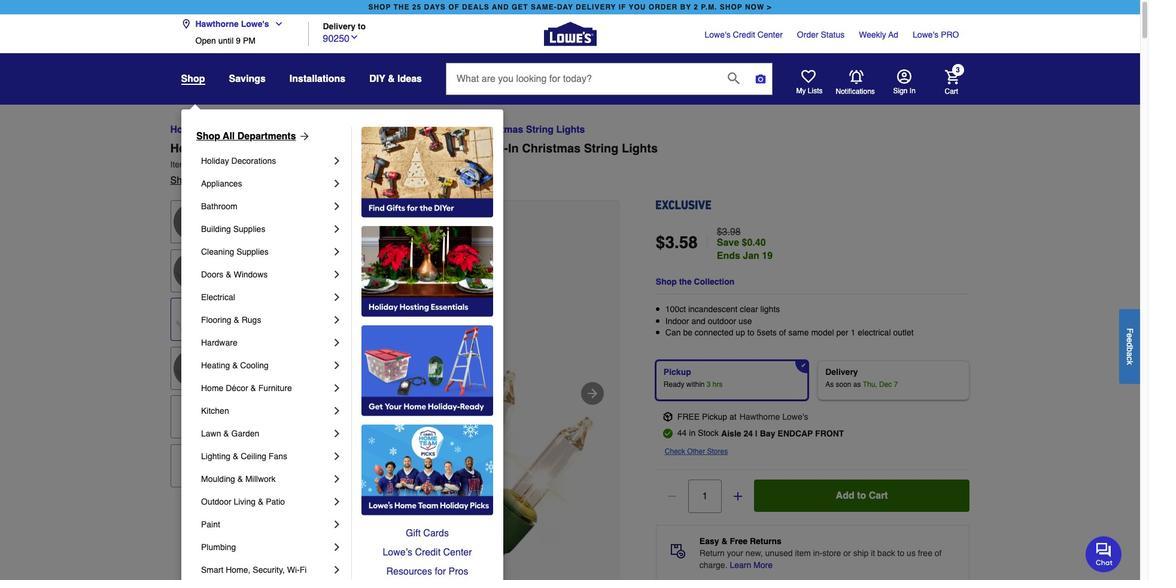 Task type: vqa. For each thing, say whether or not it's contained in the screenshot.
used
no



Task type: locate. For each thing, give the bounding box(es) containing it.
& left cooling
[[232, 361, 238, 371]]

pickup up stock
[[702, 412, 728, 422]]

of right 5sets
[[779, 328, 786, 338]]

center up pros
[[443, 548, 472, 559]]

1 horizontal spatial of
[[935, 549, 942, 559]]

to right up
[[748, 328, 755, 338]]

christmas string lights link
[[477, 123, 585, 137]]

0 vertical spatial title image
[[173, 301, 210, 338]]

shop for shop the collection
[[656, 277, 677, 287]]

credit up "resources for pros" link at the left
[[415, 548, 441, 559]]

holiday decorations link up 165137
[[170, 123, 263, 137]]

&
[[388, 74, 395, 84], [226, 270, 231, 280], [234, 316, 239, 325], [232, 361, 238, 371], [251, 384, 256, 393], [224, 429, 229, 439], [233, 452, 238, 462], [238, 475, 243, 484], [258, 498, 264, 507], [722, 537, 728, 547]]

and
[[692, 317, 706, 326]]

holiday
[[170, 125, 205, 135], [170, 142, 214, 156], [201, 156, 229, 166], [195, 175, 227, 186]]

smart
[[201, 566, 224, 575]]

supplies for building supplies
[[233, 225, 265, 234]]

0 horizontal spatial #
[[189, 160, 194, 169]]

christmas up holiday living 100-count 20.62-ft white incandescent plug-in christmas string lights item # 165137 | model # l1100137cu12
[[388, 125, 435, 135]]

3 chevron right image from the top
[[331, 314, 343, 326]]

chevron right image for bathroom
[[331, 201, 343, 213]]

7 chevron right image from the top
[[331, 451, 343, 463]]

savings
[[229, 74, 266, 84]]

3 left 58
[[665, 233, 675, 252]]

living for holiday
[[217, 142, 252, 156]]

heating & cooling link
[[201, 354, 331, 377]]

shop left 'the'
[[368, 3, 391, 11]]

2 horizontal spatial lights
[[622, 142, 658, 156]]

option group
[[651, 356, 975, 405]]

christmas lights
[[388, 125, 466, 135]]

hardware
[[201, 338, 238, 348]]

check circle filled image
[[663, 429, 673, 439]]

rugs
[[242, 316, 261, 325]]

284
[[341, 175, 355, 185]]

departments
[[238, 131, 296, 142]]

shop
[[196, 131, 220, 142]]

living inside outdoor living & patio link
[[234, 498, 256, 507]]

6 chevron right image from the top
[[331, 337, 343, 349]]

chevron right image for flooring & rugs
[[331, 314, 343, 326]]

& left patio
[[258, 498, 264, 507]]

to up chevron down icon
[[358, 21, 366, 31]]

& left free
[[722, 537, 728, 547]]

living for outdoor
[[234, 498, 256, 507]]

1 shop from the left
[[368, 3, 391, 11]]

2 title image from the top
[[173, 399, 210, 436]]

& inside button
[[388, 74, 395, 84]]

credit down now
[[733, 30, 756, 40]]

| left the model
[[224, 160, 226, 169]]

0 horizontal spatial shop
[[368, 3, 391, 11]]

jan
[[743, 251, 760, 262]]

your
[[727, 549, 744, 559]]

in down christmas string lights
[[508, 142, 519, 156]]

hawthorne up open until 9 pm
[[195, 19, 239, 29]]

smart home, security, wi-fi
[[201, 566, 307, 575]]

2 e from the top
[[1126, 338, 1135, 343]]

chevron right image for outdoor living & patio
[[331, 496, 343, 508]]

0 vertical spatial center
[[758, 30, 783, 40]]

1 horizontal spatial shop
[[720, 3, 743, 11]]

0 vertical spatial supplies
[[233, 225, 265, 234]]

1 vertical spatial holiday decorations link
[[201, 150, 331, 172]]

Search Query text field
[[447, 63, 719, 95]]

1 vertical spatial string
[[584, 142, 619, 156]]

of inside 100ct incandescent clear lights indoor and outdoor use can be connected up to 5sets of same model per 1 electrical outlet
[[779, 328, 786, 338]]

0 vertical spatial in
[[910, 87, 916, 95]]

day
[[557, 3, 574, 11]]

shop for shop
[[181, 74, 205, 84]]

lowe's down the p.m.
[[705, 30, 731, 40]]

1 horizontal spatial pickup
[[702, 412, 728, 422]]

supplies for cleaning supplies
[[237, 247, 269, 257]]

chevron right image for lawn & garden
[[331, 428, 343, 440]]

hawthorne up 44 in stock aisle 24 | bay endcap front
[[740, 412, 780, 422]]

& right diy
[[388, 74, 395, 84]]

ft
[[351, 142, 359, 156]]

same
[[789, 328, 809, 338]]

1 vertical spatial pickup
[[702, 412, 728, 422]]

christmas for christmas string lights
[[477, 125, 524, 135]]

1 chevron right image from the top
[[331, 201, 343, 213]]

f e e d b a c k button
[[1120, 309, 1141, 384]]

2 # from the left
[[254, 160, 259, 169]]

1 vertical spatial |
[[705, 232, 710, 253]]

christmas up count
[[273, 125, 320, 135]]

living down moulding & millwork
[[234, 498, 256, 507]]

lawn & garden
[[201, 429, 259, 439]]

string inside holiday living 100-count 20.62-ft white incandescent plug-in christmas string lights item # 165137 | model # l1100137cu12
[[584, 142, 619, 156]]

shop holiday living
[[170, 175, 255, 186]]

outdoor living & patio
[[201, 498, 285, 507]]

security,
[[253, 566, 285, 575]]

chevron right image
[[331, 201, 343, 213], [331, 292, 343, 304], [331, 314, 343, 326], [331, 360, 343, 372], [331, 405, 343, 417], [331, 428, 343, 440], [331, 451, 343, 463], [331, 496, 343, 508], [331, 542, 343, 554]]

1 horizontal spatial center
[[758, 30, 783, 40]]

to inside the easy & free returns return your new, unused item in-store or ship it back to us free of charge.
[[898, 549, 905, 559]]

living up the model
[[217, 142, 252, 156]]

2 chevron right image from the top
[[331, 292, 343, 304]]

1 vertical spatial supplies
[[237, 247, 269, 257]]

in inside holiday living 100-count 20.62-ft white incandescent plug-in christmas string lights item # 165137 | model # l1100137cu12
[[508, 142, 519, 156]]

decorations for christmas decorations link
[[323, 125, 378, 135]]

of inside the easy & free returns return your new, unused item in-store or ship it back to us free of charge.
[[935, 549, 942, 559]]

1 vertical spatial holiday decorations
[[201, 156, 276, 166]]

0 vertical spatial delivery
[[323, 21, 356, 31]]

0 vertical spatial holiday decorations
[[170, 125, 263, 135]]

& left millwork
[[238, 475, 243, 484]]

1 horizontal spatial in
[[910, 87, 916, 95]]

to right add
[[858, 491, 867, 502]]

90250
[[323, 33, 350, 44]]

1 vertical spatial cart
[[869, 491, 888, 502]]

9 chevron right image from the top
[[331, 542, 343, 554]]

lowe's left 'pro'
[[913, 30, 939, 40]]

e up b
[[1126, 338, 1135, 343]]

pickup
[[664, 368, 691, 377], [702, 412, 728, 422]]

heating
[[201, 361, 230, 371]]

1 horizontal spatial 3
[[707, 381, 711, 389]]

None search field
[[446, 63, 773, 105]]

save
[[717, 238, 740, 248]]

hawthorne lowe's
[[195, 19, 269, 29]]

option group containing pickup
[[651, 356, 975, 405]]

0 horizontal spatial |
[[224, 160, 226, 169]]

outlet
[[894, 328, 914, 338]]

0 vertical spatial of
[[779, 328, 786, 338]]

millwork
[[245, 475, 276, 484]]

bathroom link
[[201, 195, 331, 218]]

2 horizontal spatial |
[[756, 429, 758, 439]]

open until 9 pm
[[195, 36, 256, 46]]

3 inside pickup ready within 3 hrs
[[707, 381, 711, 389]]

weekly ad
[[859, 30, 899, 40]]

holiday decorations up 165137
[[170, 125, 263, 135]]

supplies up windows
[[237, 247, 269, 257]]

& left rugs
[[234, 316, 239, 325]]

2 horizontal spatial 3
[[956, 66, 960, 74]]

1 horizontal spatial credit
[[733, 30, 756, 40]]

check other stores
[[665, 448, 728, 456]]

holiday decorations link down departments
[[201, 150, 331, 172]]

2 chevron right image from the top
[[331, 178, 343, 190]]

0 horizontal spatial pickup
[[664, 368, 691, 377]]

shop down 'item' at top left
[[170, 175, 193, 186]]

in right sign
[[910, 87, 916, 95]]

incandescent
[[689, 305, 738, 314]]

hardware link
[[201, 332, 331, 354]]

doors & windows link
[[201, 263, 331, 286]]

status
[[821, 30, 845, 40]]

supplies up cleaning supplies
[[233, 225, 265, 234]]

installations button
[[290, 68, 346, 90]]

more
[[754, 561, 773, 570]]

0 horizontal spatial credit
[[415, 548, 441, 559]]

holiday decorations down "shop all departments"
[[201, 156, 276, 166]]

2 vertical spatial |
[[756, 429, 758, 439]]

0 horizontal spatial hawthorne
[[195, 19, 239, 29]]

camera image
[[755, 73, 767, 85]]

0 horizontal spatial center
[[443, 548, 472, 559]]

holiday decorations link
[[170, 123, 263, 137], [201, 150, 331, 172]]

model
[[812, 328, 834, 338]]

lighting
[[201, 452, 231, 462]]

3 left hrs
[[707, 381, 711, 389]]

back
[[878, 549, 896, 559]]

3 chevron right image from the top
[[331, 223, 343, 235]]

cart right add
[[869, 491, 888, 502]]

shop right the p.m.
[[720, 3, 743, 11]]

1 horizontal spatial lights
[[557, 125, 585, 135]]

1 horizontal spatial delivery
[[826, 368, 858, 377]]

1 vertical spatial of
[[935, 549, 942, 559]]

4 chevron right image from the top
[[331, 246, 343, 258]]

2 vertical spatial shop
[[656, 277, 677, 287]]

diy
[[370, 74, 385, 84]]

chevron right image for paint
[[331, 519, 343, 531]]

# right 'item' at top left
[[189, 160, 194, 169]]

shop left the the
[[656, 277, 677, 287]]

| right '24'
[[756, 429, 758, 439]]

string
[[526, 125, 554, 135], [584, 142, 619, 156]]

notifications
[[836, 87, 875, 96]]

10 chevron right image from the top
[[331, 565, 343, 577]]

0 horizontal spatial 3
[[665, 233, 675, 252]]

& for moulding
[[238, 475, 243, 484]]

& for lawn
[[224, 429, 229, 439]]

diy & ideas
[[370, 74, 422, 84]]

home décor & furniture
[[201, 384, 292, 393]]

0 vertical spatial hawthorne
[[195, 19, 239, 29]]

1 vertical spatial shop
[[170, 175, 193, 186]]

5 chevron right image from the top
[[331, 405, 343, 417]]

& right lawn
[[224, 429, 229, 439]]

delivery up 90250
[[323, 21, 356, 31]]

lights
[[438, 125, 466, 135], [557, 125, 585, 135], [622, 142, 658, 156]]

0 vertical spatial string
[[526, 125, 554, 135]]

delivery inside delivery as soon as thu, dec 7
[[826, 368, 858, 377]]

title image down home
[[173, 399, 210, 436]]

easy & free returns return your new, unused item in-store or ship it back to us free of charge.
[[700, 537, 942, 570]]

2
[[694, 3, 699, 11]]

new,
[[746, 549, 763, 559]]

ad
[[889, 30, 899, 40]]

0 vertical spatial holiday decorations link
[[170, 123, 263, 137]]

paint link
[[201, 514, 331, 536]]

christmas decorations
[[273, 125, 378, 135]]

by
[[681, 3, 692, 11]]

7 chevron right image from the top
[[331, 383, 343, 395]]

& inside the easy & free returns return your new, unused item in-store or ship it back to us free of charge.
[[722, 537, 728, 547]]

| inside holiday living 100-count 20.62-ft white incandescent plug-in christmas string lights item # 165137 | model # l1100137cu12
[[224, 160, 226, 169]]

0 vertical spatial |
[[224, 160, 226, 169]]

0 vertical spatial living
[[217, 142, 252, 156]]

item
[[170, 160, 187, 169]]

1 vertical spatial living
[[230, 175, 255, 186]]

chevron right image for cleaning supplies
[[331, 246, 343, 258]]

& left ceiling
[[233, 452, 238, 462]]

lighting & ceiling fans link
[[201, 445, 331, 468]]

outdoor living & patio link
[[201, 491, 331, 514]]

1 horizontal spatial |
[[705, 232, 710, 253]]

christmas up plug-
[[477, 125, 524, 135]]

decorations for holiday decorations link to the top
[[208, 125, 263, 135]]

living down the model
[[230, 175, 255, 186]]

holiday decorations for bottommost holiday decorations link
[[201, 156, 276, 166]]

1 vertical spatial credit
[[415, 548, 441, 559]]

of right free
[[935, 549, 942, 559]]

6 chevron right image from the top
[[331, 428, 343, 440]]

1 # from the left
[[189, 160, 194, 169]]

center for lowe's credit center
[[758, 30, 783, 40]]

order
[[649, 3, 678, 11]]

& right décor at the bottom of page
[[251, 384, 256, 393]]

arrow left image
[[252, 387, 267, 401]]

1 vertical spatial title image
[[173, 399, 210, 436]]

3 down 'pro'
[[956, 66, 960, 74]]

5 chevron right image from the top
[[331, 269, 343, 281]]

shop inside shop the collection link
[[656, 277, 677, 287]]

lowe's up pm
[[241, 19, 269, 29]]

decorations for bottommost holiday decorations link
[[231, 156, 276, 166]]

1 horizontal spatial string
[[584, 142, 619, 156]]

my
[[797, 87, 806, 95]]

holiday living 100-count 20.62-ft white incandescent plug-in christmas string lights item # 165137 | model # l1100137cu12
[[170, 142, 658, 169]]

4 chevron right image from the top
[[331, 360, 343, 372]]

1 vertical spatial center
[[443, 548, 472, 559]]

0 vertical spatial shop
[[181, 74, 205, 84]]

0 horizontal spatial delivery
[[323, 21, 356, 31]]

1 chevron right image from the top
[[331, 155, 343, 167]]

center
[[758, 30, 783, 40], [443, 548, 472, 559]]

shop the 25 days of deals and get same-day delivery if you order by 2 p.m. shop now >
[[368, 3, 772, 11]]

1 vertical spatial in
[[508, 142, 519, 156]]

christmas up the item number 1 6 5 1 3 7 and model number l 1 1 0 0 1 3 7 c u 1 2 element
[[522, 142, 581, 156]]

3
[[956, 66, 960, 74], [665, 233, 675, 252], [707, 381, 711, 389]]

chevron down image
[[269, 19, 284, 29]]

0 vertical spatial credit
[[733, 30, 756, 40]]

sign in
[[894, 87, 916, 95]]

8 chevron right image from the top
[[331, 474, 343, 486]]

center for lowe's credit center
[[443, 548, 472, 559]]

0 horizontal spatial of
[[779, 328, 786, 338]]

chevron down image
[[350, 32, 359, 42]]

plus image
[[732, 491, 744, 503]]

# right the model
[[254, 160, 259, 169]]

& for flooring
[[234, 316, 239, 325]]

home
[[201, 384, 224, 393]]

delivery up soon
[[826, 368, 858, 377]]

0 horizontal spatial in
[[508, 142, 519, 156]]

9 chevron right image from the top
[[331, 519, 343, 531]]

to left us
[[898, 549, 905, 559]]

christmas string lights
[[477, 125, 585, 135]]

0 vertical spatial 3
[[956, 66, 960, 74]]

weekly
[[859, 30, 887, 40]]

other
[[687, 448, 705, 456]]

2 vertical spatial living
[[234, 498, 256, 507]]

model
[[229, 160, 252, 169]]

|
[[224, 160, 226, 169], [705, 232, 710, 253], [756, 429, 758, 439]]

store
[[823, 549, 842, 559]]

christmas inside holiday living 100-count 20.62-ft white incandescent plug-in christmas string lights item # 165137 | model # l1100137cu12
[[522, 142, 581, 156]]

0 vertical spatial pickup
[[664, 368, 691, 377]]

chevron right image
[[331, 155, 343, 167], [331, 178, 343, 190], [331, 223, 343, 235], [331, 246, 343, 258], [331, 269, 343, 281], [331, 337, 343, 349], [331, 383, 343, 395], [331, 474, 343, 486], [331, 519, 343, 531], [331, 565, 343, 577]]

order status
[[797, 30, 845, 40]]

shop down open
[[181, 74, 205, 84]]

title image down doors
[[173, 301, 210, 338]]

| right 58
[[705, 232, 710, 253]]

pickup inside pickup ready within 3 hrs
[[664, 368, 691, 377]]

f e e d b a c k
[[1126, 328, 1135, 365]]

8 chevron right image from the top
[[331, 496, 343, 508]]

2 vertical spatial 3
[[707, 381, 711, 389]]

cart
[[945, 87, 959, 96], [869, 491, 888, 502]]

center down >
[[758, 30, 783, 40]]

title image
[[173, 301, 210, 338], [173, 399, 210, 436]]

1 horizontal spatial hawthorne
[[740, 412, 780, 422]]

cart down the lowe's home improvement cart icon
[[945, 87, 959, 96]]

e up d
[[1126, 333, 1135, 338]]

1 vertical spatial delivery
[[826, 368, 858, 377]]

lowe's home improvement logo image
[[544, 7, 597, 60]]

per
[[837, 328, 849, 338]]

same-
[[531, 3, 557, 11]]

supplies
[[233, 225, 265, 234], [237, 247, 269, 257]]

resources
[[387, 567, 432, 578]]

living inside holiday living 100-count 20.62-ft white incandescent plug-in christmas string lights item # 165137 | model # l1100137cu12
[[217, 142, 252, 156]]

pickup up ready on the right bottom
[[664, 368, 691, 377]]

1 horizontal spatial #
[[254, 160, 259, 169]]

chevron right image for home décor & furniture
[[331, 383, 343, 395]]

0 vertical spatial cart
[[945, 87, 959, 96]]

0 horizontal spatial cart
[[869, 491, 888, 502]]

savings button
[[229, 68, 266, 90]]

heart outline image
[[367, 174, 382, 188]]

doors & windows
[[201, 270, 268, 280]]

& right doors
[[226, 270, 231, 280]]

christmas for christmas decorations
[[273, 125, 320, 135]]

0 horizontal spatial string
[[526, 125, 554, 135]]

1 vertical spatial hawthorne
[[740, 412, 780, 422]]

delivery
[[323, 21, 356, 31], [826, 368, 858, 377]]



Task type: describe. For each thing, give the bounding box(es) containing it.
cart inside button
[[869, 491, 888, 502]]

indoor
[[666, 317, 690, 326]]

installations
[[290, 74, 346, 84]]

item number 1 6 5 1 3 7 and model number l 1 1 0 0 1 3 7 c u 1 2 element
[[170, 159, 970, 171]]

pm
[[243, 36, 256, 46]]

learn
[[730, 561, 752, 570]]

fans
[[269, 452, 287, 462]]

outdoor
[[708, 317, 737, 326]]

free
[[730, 537, 748, 547]]

arrow right image
[[296, 131, 310, 143]]

pickup image
[[663, 412, 673, 422]]

delivery for as
[[826, 368, 858, 377]]

lowe's home improvement cart image
[[945, 70, 960, 84]]

shop all departments link
[[196, 129, 310, 144]]

Stepper number input field with increment and decrement buttons number field
[[688, 480, 722, 514]]

0 horizontal spatial lights
[[438, 125, 466, 135]]

lowe's home improvement account image
[[897, 69, 912, 84]]

5sets
[[757, 328, 777, 338]]

2 shop from the left
[[720, 3, 743, 11]]

90250 button
[[323, 30, 359, 46]]

free
[[918, 549, 933, 559]]

incandescent
[[399, 142, 475, 156]]

100ct
[[666, 305, 686, 314]]

cleaning
[[201, 247, 234, 257]]

ship
[[854, 549, 869, 559]]

19
[[762, 251, 773, 262]]

in inside button
[[910, 87, 916, 95]]

front
[[816, 429, 844, 439]]

.
[[675, 233, 679, 252]]

& for lighting
[[233, 452, 238, 462]]

& for doors
[[226, 270, 231, 280]]

chevron right image for smart home, security, wi-fi
[[331, 565, 343, 577]]

clear
[[740, 305, 758, 314]]

find gifts for the diyer. image
[[362, 127, 493, 218]]

white
[[363, 142, 395, 156]]

patio
[[266, 498, 285, 507]]

unused
[[766, 549, 793, 559]]

free pickup at hawthorne lowe's
[[678, 412, 809, 422]]

be
[[683, 328, 693, 338]]

chevron right image for heating & cooling
[[331, 360, 343, 372]]

electrical link
[[201, 286, 331, 309]]

get your home holiday-ready. image
[[362, 326, 493, 417]]

l1100137cu12
[[259, 160, 317, 169]]

holiday inside holiday living 100-count 20.62-ft white incandescent plug-in christmas string lights item # 165137 | model # l1100137cu12
[[170, 142, 214, 156]]

lowe's pro
[[913, 30, 960, 40]]

search image
[[728, 72, 740, 84]]

deals
[[462, 3, 490, 11]]

shop button
[[181, 73, 205, 85]]

to inside 100ct incandescent clear lights indoor and outdoor use can be connected up to 5sets of same model per 1 electrical outlet
[[748, 328, 755, 338]]

and
[[492, 3, 509, 11]]

delivery for to
[[323, 21, 356, 31]]

1 e from the top
[[1126, 333, 1135, 338]]

christmas for christmas lights
[[388, 125, 435, 135]]

home,
[[226, 566, 251, 575]]

furniture
[[258, 384, 292, 393]]

lowe's home team holiday picks. image
[[362, 425, 493, 516]]

& for diy
[[388, 74, 395, 84]]

to inside button
[[858, 491, 867, 502]]

shop the collection link
[[656, 275, 735, 289]]

chevron right image for kitchen
[[331, 405, 343, 417]]

use
[[739, 317, 752, 326]]

flooring & rugs link
[[201, 309, 331, 332]]

chevron right image for plumbing
[[331, 542, 343, 554]]

soon
[[836, 381, 852, 389]]

lowe's inside button
[[241, 19, 269, 29]]

days
[[424, 3, 446, 11]]

heating & cooling
[[201, 361, 269, 371]]

bay
[[760, 429, 776, 439]]

1 horizontal spatial cart
[[945, 87, 959, 96]]

7
[[894, 381, 898, 389]]

stores
[[707, 448, 728, 456]]

chevron right image for lighting & ceiling fans
[[331, 451, 343, 463]]

as
[[854, 381, 861, 389]]

appliances
[[201, 179, 242, 189]]

can
[[666, 328, 681, 338]]

ends
[[717, 251, 741, 262]]

chat invite button image
[[1086, 536, 1123, 573]]

chevron right image for hardware
[[331, 337, 343, 349]]

chevron right image for doors & windows
[[331, 269, 343, 281]]

string inside christmas string lights link
[[526, 125, 554, 135]]

gift cards
[[406, 529, 449, 539]]

check
[[665, 448, 685, 456]]

décor
[[226, 384, 248, 393]]

add
[[836, 491, 855, 502]]

k
[[1126, 361, 1135, 365]]

us
[[907, 549, 916, 559]]

arrow right image
[[585, 387, 600, 401]]

chevron right image for moulding & millwork
[[331, 474, 343, 486]]

in
[[689, 429, 696, 438]]

delivery to
[[323, 21, 366, 31]]

1 vertical spatial 3
[[665, 233, 675, 252]]

the
[[394, 3, 410, 11]]

dec
[[880, 381, 892, 389]]

credit for lowe's
[[733, 30, 756, 40]]

kitchen
[[201, 407, 229, 416]]

credit for lowe's
[[415, 548, 441, 559]]

100-
[[256, 142, 279, 156]]

1 title image from the top
[[173, 301, 210, 338]]

holiday hosting essentials. image
[[362, 226, 493, 317]]

windows
[[234, 270, 268, 280]]

electrical
[[858, 328, 891, 338]]

all
[[223, 131, 235, 142]]

| inside 44 in stock aisle 24 | bay endcap front
[[756, 429, 758, 439]]

& for easy
[[722, 537, 728, 547]]

minus image
[[666, 491, 678, 503]]

lowe's credit center
[[383, 548, 472, 559]]

lights
[[761, 305, 780, 314]]

chevron right image for electrical
[[331, 292, 343, 304]]

lights inside holiday living 100-count 20.62-ft white incandescent plug-in christmas string lights item # 165137 | model # l1100137cu12
[[622, 142, 658, 156]]

holiday decorations for holiday decorations link to the top
[[170, 125, 263, 135]]

44 in stock aisle 24 | bay endcap front
[[678, 429, 844, 439]]

100ct incandescent clear lights indoor and outdoor use can be connected up to 5sets of same model per 1 electrical outlet
[[666, 305, 914, 338]]

until
[[218, 36, 234, 46]]

hawthorne inside button
[[195, 19, 239, 29]]

shop for shop holiday living
[[170, 175, 193, 186]]

as
[[826, 381, 834, 389]]

& for heating
[[232, 361, 238, 371]]

get
[[512, 3, 529, 11]]

c
[[1126, 357, 1135, 361]]

location image
[[181, 19, 191, 29]]

lowe's up endcap
[[783, 412, 809, 422]]

lowe's home improvement lists image
[[801, 69, 816, 84]]

order
[[797, 30, 819, 40]]

9
[[236, 36, 241, 46]]

lowe's pro link
[[913, 29, 960, 41]]

within
[[687, 381, 705, 389]]

20.62-
[[317, 142, 351, 156]]

flooring & rugs
[[201, 316, 261, 325]]

chevron right image for appliances
[[331, 178, 343, 190]]

hrs
[[713, 381, 723, 389]]

ready
[[664, 381, 685, 389]]

stock
[[698, 429, 719, 438]]

44
[[678, 429, 687, 438]]

connected
[[695, 328, 734, 338]]

weekly ad link
[[859, 29, 899, 41]]

lowe's home improvement notification center image
[[849, 70, 864, 84]]

chevron right image for building supplies
[[331, 223, 343, 235]]

diy & ideas button
[[370, 68, 422, 90]]

pros
[[449, 567, 469, 578]]

chevron right image for holiday decorations
[[331, 155, 343, 167]]

plug-
[[478, 142, 508, 156]]



